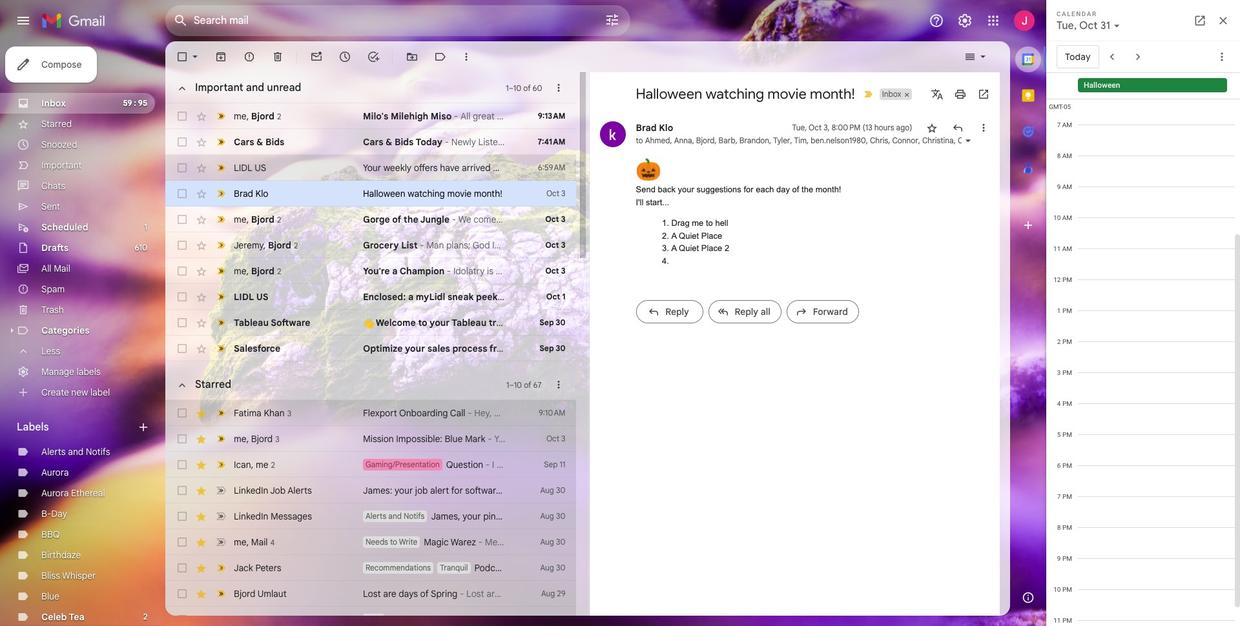 Task type: describe. For each thing, give the bounding box(es) containing it.
me down jeremy
[[234, 265, 247, 277]]

main menu image
[[16, 13, 31, 28]]

watching for halloween watching movie month! -
[[408, 188, 445, 200]]

snooze image
[[339, 50, 352, 63]]

create new label link
[[41, 387, 110, 399]]

snoozed
[[41, 139, 77, 151]]

& for cars & bids today -
[[386, 136, 392, 148]]

aurora ethereal
[[41, 488, 105, 499]]

sep 11
[[544, 460, 566, 470]]

starred link
[[41, 118, 72, 130]]

process
[[453, 343, 488, 355]]

in
[[542, 485, 549, 497]]

all
[[41, 263, 51, 275]]

- up enclosed: a mylidl sneak peek 'link'
[[447, 266, 451, 277]]

me , bjord 3
[[234, 433, 280, 445]]

categories link
[[41, 325, 90, 337]]

row containing jack peters
[[165, 556, 576, 582]]

and for alerts and notifs
[[68, 447, 84, 458]]

movie for halloween watching movie month!
[[768, 85, 807, 103]]

aurora for aurora ethereal
[[41, 488, 69, 499]]

oct 3 for jungle
[[545, 215, 566, 224]]

klo inside important and unread tab panel
[[256, 188, 269, 200]]

gaming/presentation
[[366, 460, 440, 470]]

needs to write magic warez -
[[366, 537, 485, 549]]

offers
[[414, 162, 438, 174]]

1 inside row
[[562, 292, 566, 302]]

east
[[552, 485, 569, 497]]

fatima
[[234, 407, 262, 419]]

of for 67
[[524, 380, 532, 390]]

b-day link
[[41, 509, 67, 520]]

email
[[626, 511, 648, 523]]

clark
[[958, 136, 976, 145]]

bjord for milo's milehigh miso -
[[251, 110, 275, 122]]

hell
[[716, 218, 729, 228]]

been
[[608, 485, 629, 497]]

2 30 from the top
[[556, 344, 566, 353]]

Search mail text field
[[194, 14, 569, 27]]

your left the job
[[395, 485, 413, 497]]

1 horizontal spatial brad klo
[[636, 122, 673, 134]]

welcome
[[376, 317, 416, 329]]

1 – 10 of 67
[[507, 380, 542, 390]]

welcome to your tableau trial! link
[[363, 317, 510, 330]]

ican
[[234, 459, 251, 471]]

optimize
[[363, 343, 403, 355]]

bids for cars & bids today -
[[395, 136, 414, 148]]

salesforce
[[234, 343, 281, 355]]

podcasts
[[475, 563, 513, 574]]

tue, oct 3, 8:00 pm (13 hours ago) cell
[[793, 121, 913, 134]]

has
[[591, 485, 606, 497]]

me , mail 4
[[234, 537, 275, 548]]

enclosed: a mylidl sneak peek
[[363, 291, 500, 303]]

manage labels
[[41, 366, 101, 378]]

me up ican
[[234, 433, 247, 445]]

🎃 image
[[504, 163, 515, 174]]

inbox section options image
[[553, 81, 566, 94]]

me down important and unread button
[[234, 110, 247, 122]]

support image
[[929, 13, 945, 28]]

:
[[134, 98, 136, 108]]

oct 3 for -
[[545, 266, 566, 276]]

- right jungle
[[452, 214, 456, 226]]

create
[[41, 387, 69, 399]]

brad inside row
[[234, 188, 253, 200]]

7 row from the top
[[165, 258, 576, 284]]

your weekly offers have arrived
[[363, 162, 493, 174]]

blue inside starred tab panel
[[445, 434, 463, 445]]

us for enclosed: a mylidl sneak peek
[[256, 291, 269, 303]]

- down 🎃 icon
[[505, 188, 509, 200]]

watching for halloween watching movie month!
[[706, 85, 765, 103]]

and for alerts and notifs james, your pin is 782820. please confirm your email address
[[389, 512, 402, 521]]

reply all
[[735, 306, 771, 318]]

bbq
[[41, 529, 60, 541]]

days
[[399, 589, 418, 600]]

- right 'list'
[[420, 240, 424, 251]]

10 for 1 – 10 of 60
[[514, 83, 522, 93]]

job
[[270, 485, 286, 497]]

aug for podcasts
[[541, 563, 554, 573]]

inbox for inbox button at the right top of the page
[[882, 89, 902, 99]]

to right lead
[[534, 343, 543, 355]]

me up jeremy
[[234, 214, 247, 225]]

blue inside labels navigation
[[41, 591, 59, 603]]

compose
[[41, 59, 82, 70]]

782820.
[[507, 511, 540, 523]]

- right call
[[468, 408, 472, 419]]

cars & bids today -
[[363, 136, 451, 148]]

bjord for you're a champion -
[[251, 265, 275, 277]]

tranquil
[[440, 563, 468, 573]]

report spam image
[[243, 50, 256, 63]]

- right warez
[[479, 537, 483, 549]]

add to tasks image
[[367, 50, 380, 63]]

Not starred checkbox
[[926, 121, 939, 134]]

cars & bids
[[234, 136, 285, 148]]

– for 1 – 10 of 67
[[510, 380, 514, 390]]

flexport
[[363, 408, 397, 419]]

reply
[[735, 306, 759, 318]]

oct 3 for mark
[[547, 434, 566, 444]]

important and unread tab panel
[[165, 72, 621, 362]]

1 row from the top
[[165, 103, 576, 129]]

asia
[[571, 485, 589, 497]]

3 inside fatima khan 3
[[287, 409, 292, 418]]

oct inside cell
[[809, 123, 822, 132]]

archive image
[[215, 50, 227, 63]]

your up sales
[[430, 317, 450, 329]]

to left ahmed
[[636, 136, 643, 145]]

beyond
[[588, 343, 621, 355]]

not starred image
[[926, 121, 939, 134]]

trial!
[[489, 317, 510, 329]]

30 for software
[[556, 318, 566, 328]]

row containing bjord umlaut
[[165, 582, 576, 607]]

👋 image
[[363, 319, 374, 329]]

umlaut
[[258, 589, 287, 600]]

confirm
[[571, 511, 603, 523]]

i'll
[[636, 197, 644, 207]]

inbox for inbox link
[[41, 98, 66, 109]]

james: your job alert for software engineer in east asia has been created link
[[363, 485, 663, 498]]

send
[[636, 185, 656, 194]]

aug 30 for james, your pin is 782820. please confirm your email address
[[541, 512, 566, 521]]

mylidl
[[416, 291, 445, 303]]

tim
[[795, 136, 807, 145]]

peek
[[476, 291, 498, 303]]

jeremy , bjord 2
[[234, 239, 298, 251]]

impossible:
[[396, 434, 443, 445]]

categories
[[41, 325, 90, 337]]

row containing linkedin job alerts
[[165, 478, 663, 504]]

us for your weekly offers have arrived
[[255, 162, 266, 174]]

all
[[761, 306, 771, 318]]

aurora link
[[41, 467, 69, 479]]

- right the miso
[[454, 110, 458, 122]]

- right oranges
[[426, 615, 430, 626]]

the inside row
[[404, 214, 419, 226]]

aug 30 for magic warez
[[541, 538, 566, 547]]

reply all link
[[709, 300, 782, 324]]

2 inside the jeremy , bjord 2
[[294, 241, 298, 250]]

lidl for enclosed: a mylidl sneak peek
[[234, 291, 254, 303]]

all mail link
[[41, 263, 70, 275]]

30 for messages
[[556, 512, 566, 521]]

ben.nelson1980
[[811, 136, 866, 145]]

settings image
[[958, 13, 973, 28]]

30 for job
[[556, 486, 566, 496]]

& for cars & bids
[[257, 136, 263, 148]]

side panel section
[[1011, 41, 1047, 616]]

- right today
[[445, 136, 449, 148]]

optimize your sales process from lead to cash and beyond
[[363, 343, 621, 355]]

back
[[658, 185, 676, 194]]

me up jack
[[234, 537, 247, 548]]

oct inside starred tab panel
[[547, 434, 560, 444]]

- right the spring
[[460, 589, 464, 600]]

write
[[399, 538, 418, 547]]

aurora for the aurora link
[[41, 467, 69, 479]]

manage labels link
[[41, 366, 101, 378]]

of for spring
[[420, 589, 429, 600]]

compose button
[[5, 47, 97, 83]]

delete image
[[271, 50, 284, 63]]

celeb tea link
[[41, 612, 85, 624]]

of right gorge
[[392, 214, 401, 226]]

starred inside labels navigation
[[41, 118, 72, 130]]

sep for salesforce
[[540, 344, 554, 353]]

7:41 am
[[538, 137, 566, 147]]

1 place from the top
[[702, 231, 723, 241]]

engineer
[[504, 485, 540, 497]]

advanced search options image
[[600, 7, 626, 33]]

1 a from the top
[[672, 231, 677, 241]]

manage
[[41, 366, 74, 378]]

created
[[631, 485, 663, 497]]

alerts for alerts and notifs
[[41, 447, 66, 458]]

hours
[[875, 123, 895, 132]]

gmail image
[[41, 8, 112, 34]]

toggle split pane mode image
[[964, 50, 977, 63]]

champion
[[400, 266, 445, 277]]

sep 30 for tableau software
[[540, 318, 566, 328]]

send back your suggestions for each day of the month! i'll start... drag me to hell a quiet place a quiet place 2
[[636, 185, 842, 253]]

miso
[[431, 110, 452, 122]]

me right ican
[[256, 459, 268, 471]]

weekly
[[384, 162, 412, 174]]

aug right engineer
[[541, 486, 554, 496]]

cars for cars & bids today -
[[363, 136, 384, 148]]

celeb tea
[[41, 612, 85, 624]]

1 horizontal spatial alerts
[[288, 485, 312, 497]]

aug for -
[[541, 589, 555, 599]]

4
[[270, 538, 275, 548]]

1 for 1 – 10 of 67
[[507, 380, 510, 390]]

– for 1 – 10 of 60
[[509, 83, 514, 93]]

movie for halloween watching movie month! -
[[447, 188, 472, 200]]

inbox link
[[41, 98, 66, 109]]

tue, oct 3, 8:00 pm (13 hours ago)
[[793, 123, 913, 132]]

enclosed:
[[363, 291, 406, 303]]

mail inside starred tab panel
[[251, 537, 268, 548]]

95
[[138, 98, 147, 108]]

sep inside starred tab panel
[[544, 460, 558, 470]]

today
[[416, 136, 443, 148]]

row containing jacob simon
[[165, 607, 576, 627]]

month! for halloween watching movie month!
[[810, 85, 855, 103]]

labels image
[[434, 50, 447, 63]]

bjord left barb
[[696, 136, 715, 145]]

brandon
[[740, 136, 770, 145]]

gorge of the jungle -
[[363, 214, 459, 226]]

me , bjord 2 for milo's
[[234, 110, 281, 122]]



Task type: locate. For each thing, give the bounding box(es) containing it.
19 row from the top
[[165, 607, 576, 627]]

0 horizontal spatial inbox
[[41, 98, 66, 109]]

inbox up starred link
[[41, 98, 66, 109]]

and inside alerts and notifs james, your pin is 782820. please confirm your email address
[[389, 512, 402, 521]]

1 vertical spatial blue
[[41, 591, 59, 603]]

bids for cars & bids
[[266, 136, 285, 148]]

blue left mark
[[445, 434, 463, 445]]

row containing fatima khan
[[165, 401, 576, 426]]

6 row from the top
[[165, 233, 576, 258]]

gorge
[[363, 214, 390, 226]]

0 horizontal spatial starred
[[41, 118, 72, 130]]

1 vertical spatial sep 30
[[540, 344, 566, 353]]

1 lidl us from the top
[[234, 162, 266, 174]]

notifs for alerts and notifs
[[86, 447, 110, 458]]

month! up 3,
[[810, 85, 855, 103]]

1 & from the left
[[257, 136, 263, 148]]

0 vertical spatial me , bjord 2
[[234, 110, 281, 122]]

important for important and unread
[[195, 81, 243, 94]]

aurora up aurora ethereal
[[41, 467, 69, 479]]

lidl us
[[234, 162, 266, 174], [234, 291, 269, 303]]

0 vertical spatial watching
[[706, 85, 765, 103]]

10 inside important and unread tab panel
[[514, 83, 522, 93]]

notifs for alerts and notifs james, your pin is 782820. please confirm your email address
[[404, 512, 425, 521]]

lidl us down cars & bids
[[234, 162, 266, 174]]

aurora
[[41, 467, 69, 479], [41, 488, 69, 499]]

10 row from the top
[[165, 336, 621, 362]]

aug right 782820.
[[541, 512, 554, 521]]

row down the flexport
[[165, 426, 576, 452]]

linkedin down ican , me 2
[[234, 485, 268, 497]]

the left jungle
[[404, 214, 419, 226]]

1 horizontal spatial starred
[[195, 379, 231, 392]]

us down cars & bids
[[255, 162, 266, 174]]

0 vertical spatial place
[[702, 231, 723, 241]]

– inside starred tab panel
[[510, 380, 514, 390]]

3 row from the top
[[165, 155, 576, 181]]

1 vertical spatial starred
[[195, 379, 231, 392]]

1 vertical spatial lidl
[[234, 291, 254, 303]]

tue,
[[793, 123, 807, 132]]

1 vertical spatial watching
[[408, 188, 445, 200]]

(13
[[863, 123, 873, 132]]

3 me , bjord 2 from the top
[[234, 265, 281, 277]]

month! inside send back your suggestions for each day of the month! i'll start... drag me to hell a quiet place a quiet place 2
[[816, 185, 842, 194]]

row containing ican
[[165, 452, 576, 478]]

move to image
[[406, 50, 419, 63]]

connor
[[893, 136, 919, 145]]

lost
[[363, 589, 381, 600]]

watching inside row
[[408, 188, 445, 200]]

starred inside button
[[195, 379, 231, 392]]

0 horizontal spatial cars
[[234, 136, 254, 148]]

khan
[[264, 407, 285, 419]]

halloween for halloween watching movie month!
[[636, 85, 703, 103]]

30 down please
[[556, 538, 566, 547]]

labels navigation
[[0, 41, 165, 627]]

5 row from the top
[[165, 207, 576, 233]]

cars up your
[[363, 136, 384, 148]]

halloween inside important and unread tab panel
[[363, 188, 406, 200]]

row down "gaming/presentation"
[[165, 478, 663, 504]]

sep 30 for salesforce
[[540, 344, 566, 353]]

row down lost
[[165, 607, 576, 627]]

of inside send back your suggestions for each day of the month! i'll start... drag me to hell a quiet place a quiet place 2
[[793, 185, 800, 194]]

15 row from the top
[[165, 504, 683, 530]]

row up cars & bids today -
[[165, 103, 576, 129]]

your left pin
[[463, 511, 481, 523]]

0 vertical spatial halloween
[[636, 85, 703, 103]]

messages
[[271, 511, 312, 523]]

search mail image
[[169, 9, 193, 32]]

18 row from the top
[[165, 582, 576, 607]]

the
[[802, 185, 814, 194], [404, 214, 419, 226]]

oranges
[[388, 615, 423, 626]]

to right welcome
[[418, 317, 427, 329]]

important down the archive icon
[[195, 81, 243, 94]]

drag
[[672, 218, 690, 228]]

aurora down the aurora link
[[41, 488, 69, 499]]

aug 30
[[541, 486, 566, 496], [541, 512, 566, 521], [541, 538, 566, 547], [541, 563, 566, 573]]

1 horizontal spatial notifs
[[404, 512, 425, 521]]

8:00 pm
[[832, 123, 861, 132]]

2 linkedin from the top
[[234, 511, 268, 523]]

aug for magic warez
[[541, 538, 554, 547]]

1 for 1
[[144, 222, 147, 232]]

lidl down cars & bids
[[234, 162, 253, 174]]

2
[[277, 111, 281, 121], [277, 215, 281, 225], [294, 241, 298, 250], [725, 244, 730, 253], [277, 267, 281, 276], [271, 460, 275, 470], [143, 613, 147, 622]]

a right you're
[[392, 266, 398, 277]]

- right mark
[[488, 434, 492, 445]]

and inside button
[[246, 81, 264, 94]]

mission impossible: blue mark -
[[363, 434, 494, 445]]

birthdaze link
[[41, 550, 81, 562]]

row containing brad klo
[[165, 181, 576, 207]]

milehigh
[[391, 110, 429, 122]]

1 vertical spatial sep
[[540, 344, 554, 353]]

row down the recommendations
[[165, 582, 576, 607]]

movie
[[768, 85, 807, 103], [447, 188, 472, 200]]

6 30 from the top
[[556, 563, 566, 573]]

row up your
[[165, 129, 576, 155]]

aug left 28
[[542, 615, 555, 625]]

0 vertical spatial lidl
[[234, 162, 253, 174]]

of for 60
[[524, 83, 531, 93]]

0 horizontal spatial for
[[451, 485, 463, 497]]

1 vertical spatial important
[[41, 160, 82, 171]]

bjord up cars & bids
[[251, 110, 275, 122]]

1
[[506, 83, 509, 93], [144, 222, 147, 232], [562, 292, 566, 302], [507, 380, 510, 390]]

1 inside labels navigation
[[144, 222, 147, 232]]

of
[[524, 83, 531, 93], [793, 185, 800, 194], [392, 214, 401, 226], [524, 380, 532, 390], [420, 589, 429, 600]]

1 up cash
[[562, 292, 566, 302]]

fatima khan 3
[[234, 407, 292, 419]]

starred button
[[169, 373, 237, 398]]

2 aurora from the top
[[41, 488, 69, 499]]

🍂 image
[[493, 163, 504, 174]]

needs
[[366, 538, 388, 547]]

1 horizontal spatial for
[[744, 185, 754, 194]]

59
[[123, 98, 132, 108]]

1 vertical spatial me , bjord 2
[[234, 214, 281, 225]]

5 30 from the top
[[556, 538, 566, 547]]

me right drag
[[692, 218, 704, 228]]

milo's
[[363, 110, 389, 122]]

month! inside row
[[474, 188, 503, 200]]

3 inside "me , bjord 3"
[[275, 435, 280, 444]]

2 lidl us from the top
[[234, 291, 269, 303]]

30 down oct 1
[[556, 318, 566, 328]]

1 vertical spatial brad klo
[[234, 188, 269, 200]]

for for suggestions
[[744, 185, 754, 194]]

bids left today
[[395, 136, 414, 148]]

brad klo
[[636, 122, 673, 134], [234, 188, 269, 200]]

lost are days of spring -
[[363, 589, 467, 600]]

sep right lead
[[540, 344, 554, 353]]

of right "days"
[[420, 589, 429, 600]]

1 vertical spatial us
[[256, 291, 269, 303]]

1 me , bjord 2 from the top
[[234, 110, 281, 122]]

30
[[556, 318, 566, 328], [556, 344, 566, 353], [556, 486, 566, 496], [556, 512, 566, 521], [556, 538, 566, 547], [556, 563, 566, 573]]

brad klo up jeremy
[[234, 188, 269, 200]]

important link
[[41, 160, 82, 171]]

0 vertical spatial aurora
[[41, 467, 69, 479]]

me , bjord 2 down the jeremy , bjord 2
[[234, 265, 281, 277]]

to inside send back your suggestions for each day of the month! i'll start... drag me to hell a quiet place a quiet place 2
[[706, 218, 713, 228]]

1 vertical spatial aurora
[[41, 488, 69, 499]]

row down you're
[[165, 284, 576, 310]]

row up needs to write magic warez -
[[165, 504, 683, 530]]

0 vertical spatial sep 30
[[540, 318, 566, 328]]

30 right lead
[[556, 344, 566, 353]]

0 vertical spatial the
[[802, 185, 814, 194]]

me , bjord 2 for gorge
[[234, 214, 281, 225]]

1 vertical spatial a
[[672, 244, 677, 253]]

lidl us up the tableau software
[[234, 291, 269, 303]]

and inside labels navigation
[[68, 447, 84, 458]]

0 vertical spatial klo
[[659, 122, 673, 134]]

row containing cars & bids
[[165, 129, 576, 155]]

and for important and unread
[[246, 81, 264, 94]]

1 cars from the left
[[234, 136, 254, 148]]

1 vertical spatial 10
[[514, 380, 522, 390]]

1 vertical spatial place
[[702, 244, 723, 253]]

important inside labels navigation
[[41, 160, 82, 171]]

0 vertical spatial linkedin
[[234, 485, 268, 497]]

bjord down jack
[[234, 589, 255, 600]]

2 inside send back your suggestions for each day of the month! i'll start... drag me to hell a quiet place a quiet place 2
[[725, 244, 730, 253]]

1 sep 30 from the top
[[540, 318, 566, 328]]

bjord for gorge of the jungle -
[[251, 214, 275, 225]]

14 row from the top
[[165, 478, 663, 504]]

0 horizontal spatial tableau
[[234, 317, 269, 329]]

0 vertical spatial important
[[195, 81, 243, 94]]

0 vertical spatial 10
[[514, 83, 522, 93]]

of left 60
[[524, 83, 531, 93]]

aug for oranges
[[542, 615, 555, 625]]

1 left 67
[[507, 380, 510, 390]]

row up you're
[[165, 233, 576, 258]]

aug for james, your pin is 782820. please confirm your email address
[[541, 512, 554, 521]]

2 horizontal spatial alerts
[[366, 512, 387, 521]]

ago)
[[897, 123, 913, 132]]

for inside starred tab panel
[[451, 485, 463, 497]]

alerts inside labels navigation
[[41, 447, 66, 458]]

grocery
[[363, 240, 399, 251]]

1 horizontal spatial the
[[802, 185, 814, 194]]

1 horizontal spatial watching
[[706, 85, 765, 103]]

0 horizontal spatial bids
[[266, 136, 285, 148]]

1 bids from the left
[[266, 136, 285, 148]]

label
[[90, 387, 110, 399]]

1 horizontal spatial halloween
[[636, 85, 703, 103]]

job
[[415, 485, 428, 497]]

row
[[165, 103, 576, 129], [165, 129, 576, 155], [165, 155, 576, 181], [165, 181, 576, 207], [165, 207, 576, 233], [165, 233, 576, 258], [165, 258, 576, 284], [165, 284, 576, 310], [165, 310, 576, 336], [165, 336, 621, 362], [165, 401, 576, 426], [165, 426, 576, 452], [165, 452, 576, 478], [165, 478, 663, 504], [165, 504, 683, 530], [165, 530, 576, 556], [165, 556, 576, 582], [165, 582, 576, 607], [165, 607, 576, 627]]

starred tab panel
[[165, 362, 683, 627]]

row containing linkedin messages
[[165, 504, 683, 530]]

row up james:
[[165, 452, 576, 478]]

1 horizontal spatial brad
[[636, 122, 657, 134]]

30 up 29 on the left
[[556, 563, 566, 573]]

0 vertical spatial for
[[744, 185, 754, 194]]

& down "important and unread"
[[257, 136, 263, 148]]

mail inside labels navigation
[[54, 263, 70, 275]]

aug 29
[[541, 589, 566, 599]]

1 horizontal spatial cars
[[363, 136, 384, 148]]

ican , me 2
[[234, 459, 275, 471]]

barb
[[719, 136, 736, 145]]

1 horizontal spatial tableau
[[452, 317, 487, 329]]

me , bjord 2 for you're
[[234, 265, 281, 277]]

& up weekly
[[386, 136, 392, 148]]

question
[[446, 459, 483, 471]]

2 vertical spatial sep
[[544, 460, 558, 470]]

11 row from the top
[[165, 401, 576, 426]]

row down grocery
[[165, 258, 576, 284]]

watching up barb
[[706, 85, 765, 103]]

– left 67
[[510, 380, 514, 390]]

1 vertical spatial lidl us
[[234, 291, 269, 303]]

0 horizontal spatial &
[[257, 136, 263, 148]]

alerts for alerts and notifs james, your pin is 782820. please confirm your email address
[[366, 512, 387, 521]]

flexport onboarding call -
[[363, 408, 474, 419]]

cars for cars & bids
[[234, 136, 254, 148]]

2 sep 30 from the top
[[540, 344, 566, 353]]

bjord for mission impossible: blue mark -
[[251, 433, 273, 445]]

month! right day
[[816, 185, 842, 194]]

row up lost
[[165, 556, 576, 582]]

halloween watching movie month! main content
[[165, 41, 1241, 627]]

alerts and notifs james, your pin is 782820. please confirm your email address
[[366, 511, 683, 523]]

17 row from the top
[[165, 556, 576, 582]]

trash link
[[41, 304, 64, 316]]

bjord down the jeremy , bjord 2
[[251, 265, 275, 277]]

4 30 from the top
[[556, 512, 566, 521]]

aug down please
[[541, 538, 554, 547]]

me , bjord 2 up the jeremy , bjord 2
[[234, 214, 281, 225]]

lidl us for enclosed: a mylidl sneak peek
[[234, 291, 269, 303]]

0 vertical spatial mail
[[54, 263, 70, 275]]

halloween up gorge
[[363, 188, 406, 200]]

labels heading
[[17, 421, 137, 434]]

a
[[392, 266, 398, 277], [408, 291, 414, 303]]

inbox inside labels navigation
[[41, 98, 66, 109]]

2 quiet from the top
[[679, 244, 699, 253]]

lidl up the tableau software
[[234, 291, 254, 303]]

1 aug 30 from the top
[[541, 486, 566, 496]]

your right back
[[678, 185, 695, 194]]

a
[[672, 231, 677, 241], [672, 244, 677, 253]]

1 horizontal spatial inbox
[[882, 89, 902, 99]]

None checkbox
[[176, 50, 189, 63], [176, 162, 189, 174], [176, 187, 189, 200], [176, 342, 189, 355], [176, 407, 189, 420], [176, 433, 189, 446], [176, 485, 189, 498], [176, 510, 189, 523], [176, 536, 189, 549], [176, 562, 189, 575], [176, 614, 189, 627], [176, 50, 189, 63], [176, 162, 189, 174], [176, 187, 189, 200], [176, 342, 189, 355], [176, 407, 189, 420], [176, 433, 189, 446], [176, 485, 189, 498], [176, 510, 189, 523], [176, 536, 189, 549], [176, 562, 189, 575], [176, 614, 189, 627]]

important inside button
[[195, 81, 243, 94]]

lidl us for your weekly offers have arrived
[[234, 162, 266, 174]]

a inside 'link'
[[408, 291, 414, 303]]

0 vertical spatial us
[[255, 162, 266, 174]]

9 row from the top
[[165, 310, 576, 336]]

oct 1
[[547, 292, 566, 302]]

oct 3 inside starred tab panel
[[547, 434, 566, 444]]

bjord down fatima khan 3
[[251, 433, 273, 445]]

0 vertical spatial quiet
[[679, 231, 699, 241]]

bjord right jeremy
[[268, 239, 291, 251]]

2 inside labels navigation
[[143, 613, 147, 622]]

1 30 from the top
[[556, 318, 566, 328]]

create new label
[[41, 387, 110, 399]]

2 & from the left
[[386, 136, 392, 148]]

sep 30 right lead
[[540, 344, 566, 353]]

show details image
[[965, 137, 972, 145]]

to
[[636, 136, 643, 145], [706, 218, 713, 228], [418, 317, 427, 329], [534, 343, 543, 355], [390, 538, 397, 547]]

and left unread
[[246, 81, 264, 94]]

chats link
[[41, 180, 65, 192]]

your left sales
[[405, 343, 425, 355]]

1 vertical spatial alerts
[[288, 485, 312, 497]]

3,
[[824, 123, 830, 132]]

cars down important and unread button
[[234, 136, 254, 148]]

inbox inside button
[[882, 89, 902, 99]]

me
[[234, 110, 247, 122], [234, 214, 247, 225], [692, 218, 704, 228], [234, 265, 247, 277], [234, 433, 247, 445], [256, 459, 268, 471], [234, 537, 247, 548]]

1 vertical spatial movie
[[447, 188, 472, 200]]

0 horizontal spatial important
[[41, 160, 82, 171]]

8 row from the top
[[165, 284, 576, 310]]

jack
[[234, 563, 253, 574]]

1 horizontal spatial movie
[[768, 85, 807, 103]]

None checkbox
[[176, 110, 189, 123], [176, 136, 189, 149], [176, 213, 189, 226], [176, 239, 189, 252], [176, 265, 189, 278], [176, 291, 189, 304], [176, 317, 189, 330], [176, 459, 189, 472], [176, 588, 189, 601], [176, 110, 189, 123], [176, 136, 189, 149], [176, 213, 189, 226], [176, 239, 189, 252], [176, 265, 189, 278], [176, 291, 189, 304], [176, 317, 189, 330], [176, 459, 189, 472], [176, 588, 189, 601]]

linkedin
[[234, 485, 268, 497], [234, 511, 268, 523]]

linkedin up me , mail 4
[[234, 511, 268, 523]]

us up the tableau software
[[256, 291, 269, 303]]

movie down have
[[447, 188, 472, 200]]

610
[[135, 243, 147, 253]]

brad klo up ahmed
[[636, 122, 673, 134]]

for right alert
[[451, 485, 463, 497]]

blue link
[[41, 591, 59, 603]]

1 horizontal spatial klo
[[659, 122, 673, 134]]

2 cars from the left
[[363, 136, 384, 148]]

tableau up process
[[452, 317, 487, 329]]

0 vertical spatial –
[[509, 83, 514, 93]]

1 vertical spatial for
[[451, 485, 463, 497]]

notifs inside labels navigation
[[86, 447, 110, 458]]

1 horizontal spatial &
[[386, 136, 392, 148]]

0 horizontal spatial halloween
[[363, 188, 406, 200]]

0 horizontal spatial the
[[404, 214, 419, 226]]

sep for tableau software
[[540, 318, 554, 328]]

2 a from the top
[[672, 244, 677, 253]]

1 aurora from the top
[[41, 467, 69, 479]]

notifs down labels heading
[[86, 447, 110, 458]]

your inside send back your suggestions for each day of the month! i'll start... drag me to hell a quiet place a quiet place 2
[[678, 185, 695, 194]]

all mail
[[41, 263, 70, 275]]

1 vertical spatial halloween
[[363, 188, 406, 200]]

1 vertical spatial the
[[404, 214, 419, 226]]

10
[[514, 83, 522, 93], [514, 380, 522, 390]]

1 for 1 – 10 of 60
[[506, 83, 509, 93]]

1 vertical spatial mail
[[251, 537, 268, 548]]

me , bjord 2
[[234, 110, 281, 122], [234, 214, 281, 225], [234, 265, 281, 277]]

movie inside row
[[447, 188, 472, 200]]

row containing tableau software
[[165, 310, 576, 336]]

row containing jeremy
[[165, 233, 576, 258]]

tableau
[[234, 317, 269, 329], [452, 317, 487, 329]]

1 linkedin from the top
[[234, 485, 268, 497]]

to left write
[[390, 538, 397, 547]]

2 tableau from the left
[[452, 317, 487, 329]]

None search field
[[165, 5, 631, 36]]

inbox
[[882, 89, 902, 99], [41, 98, 66, 109]]

1 vertical spatial –
[[510, 380, 514, 390]]

1 inside starred tab panel
[[507, 380, 510, 390]]

halloween for halloween watching movie month! -
[[363, 188, 406, 200]]

1 vertical spatial quiet
[[679, 244, 699, 253]]

aug 30 down the sep 11
[[541, 486, 566, 496]]

alerts up the aurora link
[[41, 447, 66, 458]]

0 horizontal spatial brad klo
[[234, 188, 269, 200]]

you're
[[363, 266, 390, 277]]

to inside needs to write magic warez -
[[390, 538, 397, 547]]

3 aug 30 from the top
[[541, 538, 566, 547]]

1 vertical spatial klo
[[256, 188, 269, 200]]

the inside send back your suggestions for each day of the month! i'll start... drag me to hell a quiet place a quiet place 2
[[802, 185, 814, 194]]

,
[[247, 110, 249, 122], [670, 136, 672, 145], [692, 136, 694, 145], [715, 136, 717, 145], [736, 136, 738, 145], [770, 136, 772, 145], [791, 136, 793, 145], [807, 136, 809, 145], [866, 136, 868, 145], [889, 136, 891, 145], [919, 136, 921, 145], [954, 136, 956, 145], [1008, 136, 1012, 145], [1040, 136, 1044, 145], [247, 214, 249, 225], [263, 239, 266, 251], [247, 265, 249, 277], [247, 433, 249, 445], [251, 459, 254, 471], [247, 537, 249, 548]]

more image
[[460, 50, 473, 63]]

4 aug 30 from the top
[[541, 563, 566, 573]]

important
[[195, 81, 243, 94], [41, 160, 82, 171]]

1 horizontal spatial bids
[[395, 136, 414, 148]]

0 horizontal spatial mail
[[54, 263, 70, 275]]

1 horizontal spatial mail
[[251, 537, 268, 548]]

mail left 4
[[251, 537, 268, 548]]

brad klo inside important and unread tab panel
[[234, 188, 269, 200]]

0 vertical spatial blue
[[445, 434, 463, 445]]

1 vertical spatial linkedin
[[234, 511, 268, 523]]

row containing salesforce
[[165, 336, 621, 362]]

oranges -
[[388, 615, 432, 626]]

drafts
[[41, 242, 69, 254]]

0 vertical spatial brad
[[636, 122, 657, 134]]

blue down bliss on the left bottom
[[41, 591, 59, 603]]

your left email
[[605, 511, 623, 523]]

12 row from the top
[[165, 426, 576, 452]]

0 vertical spatial alerts
[[41, 447, 66, 458]]

1 horizontal spatial blue
[[445, 434, 463, 445]]

0 vertical spatial a
[[672, 231, 677, 241]]

3 30 from the top
[[556, 486, 566, 496]]

alerts right job on the bottom of the page
[[288, 485, 312, 497]]

2 me , bjord 2 from the top
[[234, 214, 281, 225]]

a for mylidl
[[408, 291, 414, 303]]

tab list
[[1011, 41, 1047, 580]]

notifs inside alerts and notifs james, your pin is 782820. please confirm your email address
[[404, 512, 425, 521]]

lead
[[513, 343, 532, 355]]

0 horizontal spatial a
[[392, 266, 398, 277]]

1 lidl from the top
[[234, 162, 253, 174]]

1 vertical spatial brad
[[234, 188, 253, 200]]

day
[[777, 185, 790, 194]]

- right question
[[486, 459, 490, 471]]

bids down unread
[[266, 136, 285, 148]]

16 row from the top
[[165, 530, 576, 556]]

0 vertical spatial movie
[[768, 85, 807, 103]]

0 vertical spatial brad klo
[[636, 122, 673, 134]]

birthdaze
[[41, 550, 81, 562]]

2 vertical spatial me , bjord 2
[[234, 265, 281, 277]]

watching
[[706, 85, 765, 103], [408, 188, 445, 200]]

place
[[702, 231, 723, 241], [702, 244, 723, 253]]

0 horizontal spatial notifs
[[86, 447, 110, 458]]

0 vertical spatial a
[[392, 266, 398, 277]]

me inside send back your suggestions for each day of the month! i'll start... drag me to hell a quiet place a quiet place 2
[[692, 218, 704, 228]]

0 vertical spatial notifs
[[86, 447, 110, 458]]

aug 28
[[542, 615, 566, 625]]

me , bjord 2 up cars & bids
[[234, 110, 281, 122]]

10 inside starred tab panel
[[514, 380, 522, 390]]

2 row from the top
[[165, 129, 576, 155]]

aug 30 up aug 29
[[541, 563, 566, 573]]

2 lidl from the top
[[234, 291, 254, 303]]

0 vertical spatial lidl us
[[234, 162, 266, 174]]

6:59 am
[[538, 163, 566, 173]]

🎃 image
[[636, 157, 661, 182]]

drafts link
[[41, 242, 69, 254]]

linkedin for linkedin job alerts
[[234, 485, 268, 497]]

30 for peters
[[556, 563, 566, 573]]

and up write
[[389, 512, 402, 521]]

for for alert
[[451, 485, 463, 497]]

0 vertical spatial starred
[[41, 118, 72, 130]]

0 horizontal spatial blue
[[41, 591, 59, 603]]

2 aug 30 from the top
[[541, 512, 566, 521]]

to ahmed , anna , bjord , barb , brandon , tyler , tim , ben.nelson1980 , chris , connor , christina , clark
[[636, 136, 976, 145]]

10 for 1 – 10 of 67
[[514, 380, 522, 390]]

0 horizontal spatial movie
[[447, 188, 472, 200]]

lidl for your weekly offers have arrived
[[234, 162, 253, 174]]

1 horizontal spatial a
[[408, 291, 414, 303]]

2 vertical spatial alerts
[[366, 512, 387, 521]]

month! for halloween watching movie month! -
[[474, 188, 503, 200]]

13 row from the top
[[165, 452, 576, 478]]

29
[[557, 589, 566, 599]]

– left 60
[[509, 83, 514, 93]]

for left each at the right of page
[[744, 185, 754, 194]]

0 horizontal spatial alerts
[[41, 447, 66, 458]]

notifs up write
[[404, 512, 425, 521]]

important and unread button
[[169, 75, 307, 101]]

4 row from the top
[[165, 181, 576, 207]]

forward link
[[787, 300, 859, 324]]

less button
[[0, 341, 155, 362]]

0 horizontal spatial brad
[[234, 188, 253, 200]]

and right cash
[[569, 343, 585, 355]]

0 horizontal spatial watching
[[408, 188, 445, 200]]

linkedin for linkedin messages
[[234, 511, 268, 523]]

simon
[[261, 615, 287, 626]]

2 inside ican , me 2
[[271, 460, 275, 470]]

gaming/presentation question -
[[366, 459, 492, 471]]

watching down offers
[[408, 188, 445, 200]]

👀 image
[[500, 293, 511, 304]]

enclosed: a mylidl sneak peek link
[[363, 291, 522, 304]]

1 quiet from the top
[[679, 231, 699, 241]]

tyler
[[774, 136, 791, 145]]

alerts inside alerts and notifs james, your pin is 782820. please confirm your email address
[[366, 512, 387, 521]]

0 vertical spatial sep
[[540, 318, 554, 328]]

klo up ahmed
[[659, 122, 673, 134]]

0 horizontal spatial klo
[[256, 188, 269, 200]]

1 vertical spatial a
[[408, 291, 414, 303]]

1 horizontal spatial important
[[195, 81, 243, 94]]

b-
[[41, 509, 51, 520]]

sent link
[[41, 201, 60, 213]]

for inside send back your suggestions for each day of the month! i'll start... drag me to hell a quiet place a quiet place 2
[[744, 185, 754, 194]]

aug 30 for podcasts
[[541, 563, 566, 573]]

mail right all at the top left
[[54, 263, 70, 275]]

alerts
[[41, 447, 66, 458], [288, 485, 312, 497], [366, 512, 387, 521]]

– inside important and unread tab panel
[[509, 83, 514, 93]]

a left mylidl
[[408, 291, 414, 303]]

important for important link
[[41, 160, 82, 171]]

peters
[[255, 563, 281, 574]]

bjord for grocery list -
[[268, 239, 291, 251]]

aug left 29 on the left
[[541, 589, 555, 599]]

2 place from the top
[[702, 244, 723, 253]]

jacob simon
[[234, 615, 287, 626]]

2 bids from the left
[[395, 136, 414, 148]]

a for champion
[[392, 266, 398, 277]]

1 vertical spatial notifs
[[404, 512, 425, 521]]

1 tableau from the left
[[234, 317, 269, 329]]



Task type: vqa. For each thing, say whether or not it's contained in the screenshot.
christina,
no



